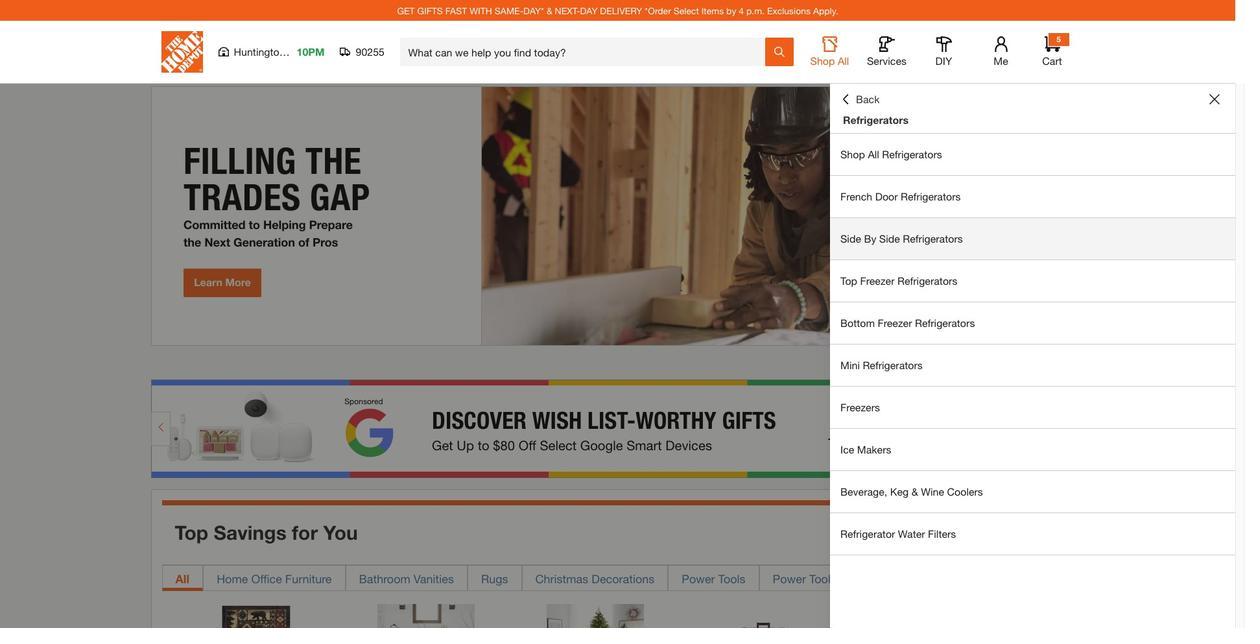 Task type: describe. For each thing, give the bounding box(es) containing it.
day*
[[524, 5, 544, 16]]

refrigerators right mini
[[863, 359, 923, 371]]

side by side refrigerators link
[[831, 218, 1236, 260]]

same-
[[495, 5, 524, 16]]

delivery
[[600, 5, 643, 16]]

mini
[[841, 359, 860, 371]]

ice
[[841, 443, 855, 456]]

4
[[739, 5, 744, 16]]

bottom freezer refrigerators link
[[831, 302, 1236, 344]]

all for shop all
[[838, 55, 850, 67]]

christmas decorations button
[[522, 565, 669, 591]]

all button
[[162, 565, 203, 591]]

1 horizontal spatial &
[[912, 485, 919, 498]]

refrigerator
[[841, 528, 896, 540]]

by
[[727, 5, 737, 16]]

top freezer refrigerators
[[841, 274, 958, 287]]

90255
[[356, 45, 385, 58]]

accessories
[[834, 571, 898, 586]]

exclusions
[[768, 5, 811, 16]]

me button
[[981, 36, 1022, 67]]

drawer close image
[[1210, 94, 1221, 104]]

mini refrigerators
[[841, 359, 923, 371]]

refrigerators down top freezer refrigerators at the right of the page
[[916, 317, 976, 329]]

office
[[251, 571, 282, 586]]

refrigerators inside 'link'
[[901, 190, 961, 202]]

top freezer refrigerators link
[[831, 260, 1236, 302]]

door
[[876, 190, 899, 202]]

select
[[674, 5, 699, 16]]

feedback link image
[[1228, 219, 1246, 289]]

power tools
[[682, 571, 746, 586]]

shop for shop all
[[811, 55, 835, 67]]

buffalo bear brown/red 5 ft. x 7 ft. indoor area rug image
[[208, 604, 305, 628]]

huntington park
[[234, 45, 309, 58]]

for
[[292, 521, 318, 544]]

rugs
[[481, 571, 508, 586]]

coolers
[[948, 485, 984, 498]]

items
[[702, 5, 724, 16]]

freezers link
[[831, 387, 1236, 428]]

back button
[[841, 93, 880, 106]]

wine
[[922, 485, 945, 498]]

me
[[994, 55, 1009, 67]]

mini refrigerators link
[[831, 345, 1236, 386]]

services
[[868, 55, 907, 67]]

beverage, keg & wine coolers link
[[831, 471, 1236, 513]]

you
[[323, 521, 358, 544]]

park
[[288, 45, 309, 58]]

freezer for bottom
[[878, 317, 913, 329]]

10pm
[[297, 45, 325, 58]]

decorations
[[592, 571, 655, 586]]

top savings for you
[[175, 521, 358, 544]]

6 ft. pre-lit green fir artificial christmas tree with 350 led lights 9 functional multi-color remote controller image
[[547, 604, 645, 628]]

sonoma 48 in. w x 22 in. d x 34 in. h single sink bath vanity in almond latte with carrara marble top image
[[377, 604, 475, 628]]

m18 fuel 18-v lithium-ion brushless cordless hammer drill and impact driver combo kit (2-tool) with router image
[[717, 604, 814, 628]]

refrigerator water filters
[[841, 528, 957, 540]]

5
[[1057, 34, 1062, 44]]

refrigerators down back
[[844, 114, 909, 126]]

services button
[[867, 36, 908, 67]]

beverage,
[[841, 485, 888, 498]]

refrigerator water filters link
[[831, 513, 1236, 555]]

huntington
[[234, 45, 285, 58]]

bathroom
[[359, 571, 411, 586]]

top for top freezer refrigerators
[[841, 274, 858, 287]]

diy button
[[924, 36, 965, 67]]

power tools button
[[669, 565, 760, 591]]

tool
[[810, 571, 831, 586]]

bottom freezer refrigerators
[[841, 317, 976, 329]]

the home depot logo image
[[161, 31, 203, 73]]

top for top savings for you
[[175, 521, 208, 544]]

day
[[580, 5, 598, 16]]

*order
[[645, 5, 672, 16]]



Task type: vqa. For each thing, say whether or not it's contained in the screenshot.
GIFTS
yes



Task type: locate. For each thing, give the bounding box(es) containing it.
freezer
[[861, 274, 895, 287], [878, 317, 913, 329]]

p.m.
[[747, 5, 765, 16]]

power tool accessories button
[[760, 565, 911, 591]]

shop inside button
[[811, 55, 835, 67]]

cart 5
[[1043, 34, 1063, 67]]

refrigerators up the french door refrigerators
[[883, 148, 943, 160]]

1 vertical spatial &
[[912, 485, 919, 498]]

power
[[682, 571, 715, 586], [773, 571, 807, 586]]

What can we help you find today? search field
[[408, 38, 765, 66]]

top up 'bottom'
[[841, 274, 858, 287]]

90255 button
[[340, 45, 385, 58]]

makers
[[858, 443, 892, 456]]

by
[[865, 232, 877, 245]]

all up back button on the top right of the page
[[838, 55, 850, 67]]

savings
[[214, 521, 287, 544]]

0 vertical spatial top
[[841, 274, 858, 287]]

home office furniture
[[217, 571, 332, 586]]

freezers
[[841, 401, 881, 413]]

2 vertical spatial all
[[176, 571, 190, 586]]

bathroom vanities
[[359, 571, 454, 586]]

2 horizontal spatial all
[[869, 148, 880, 160]]

1 horizontal spatial all
[[838, 55, 850, 67]]

menu
[[831, 134, 1236, 555]]

side left by
[[841, 232, 862, 245]]

shop all button
[[810, 36, 851, 67]]

0 horizontal spatial &
[[547, 5, 553, 16]]

vanities
[[414, 571, 454, 586]]

christmas
[[536, 571, 589, 586]]

top
[[841, 274, 858, 287], [175, 521, 208, 544]]

0 vertical spatial all
[[838, 55, 850, 67]]

shop down apply.
[[811, 55, 835, 67]]

filters
[[929, 528, 957, 540]]

1 horizontal spatial shop
[[841, 148, 866, 160]]

power left the tools
[[682, 571, 715, 586]]

bathroom vanities button
[[346, 565, 468, 591]]

furniture
[[285, 571, 332, 586]]

&
[[547, 5, 553, 16], [912, 485, 919, 498]]

power for power tools
[[682, 571, 715, 586]]

1 side from the left
[[841, 232, 862, 245]]

gifts
[[418, 5, 443, 16]]

get gifts fast with same-day* & next-day delivery *order select items by 4 p.m. exclusions apply.
[[397, 5, 839, 16]]

next-
[[555, 5, 580, 16]]

shop all refrigerators link
[[831, 134, 1236, 175]]

shop all refrigerators
[[841, 148, 943, 160]]

shop
[[811, 55, 835, 67], [841, 148, 866, 160]]

power left tool at the right bottom of the page
[[773, 571, 807, 586]]

side right by
[[880, 232, 901, 245]]

top up all "button"
[[175, 521, 208, 544]]

apply.
[[814, 5, 839, 16]]

get
[[397, 5, 415, 16]]

rugs button
[[468, 565, 522, 591]]

all for shop all refrigerators
[[869, 148, 880, 160]]

0 horizontal spatial side
[[841, 232, 862, 245]]

0 vertical spatial &
[[547, 5, 553, 16]]

with
[[470, 5, 492, 16]]

water
[[899, 528, 926, 540]]

& right day*
[[547, 5, 553, 16]]

2 side from the left
[[880, 232, 901, 245]]

1 horizontal spatial side
[[880, 232, 901, 245]]

refrigerators right door
[[901, 190, 961, 202]]

top inside menu
[[841, 274, 858, 287]]

freezer down by
[[861, 274, 895, 287]]

tools
[[719, 571, 746, 586]]

0 horizontal spatial power
[[682, 571, 715, 586]]

french door refrigerators link
[[831, 176, 1236, 217]]

cart
[[1043, 55, 1063, 67]]

fast
[[446, 5, 467, 16]]

0 horizontal spatial all
[[176, 571, 190, 586]]

power tool accessories
[[773, 571, 898, 586]]

0 horizontal spatial top
[[175, 521, 208, 544]]

& right keg
[[912, 485, 919, 498]]

shop for shop all refrigerators
[[841, 148, 866, 160]]

1 vertical spatial top
[[175, 521, 208, 544]]

ice makers
[[841, 443, 892, 456]]

1 vertical spatial all
[[869, 148, 880, 160]]

refrigerators down the french door refrigerators
[[903, 232, 963, 245]]

bottom
[[841, 317, 875, 329]]

1 vertical spatial freezer
[[878, 317, 913, 329]]

power inside button
[[682, 571, 715, 586]]

french
[[841, 190, 873, 202]]

shop all
[[811, 55, 850, 67]]

keg
[[891, 485, 909, 498]]

power inside button
[[773, 571, 807, 586]]

all inside "button"
[[176, 571, 190, 586]]

1 power from the left
[[682, 571, 715, 586]]

side by side refrigerators
[[841, 232, 963, 245]]

0 horizontal spatial shop
[[811, 55, 835, 67]]

freezer right 'bottom'
[[878, 317, 913, 329]]

0 vertical spatial shop
[[811, 55, 835, 67]]

side
[[841, 232, 862, 245], [880, 232, 901, 245]]

beverage, keg & wine coolers
[[841, 485, 984, 498]]

christmas decorations
[[536, 571, 655, 586]]

0 vertical spatial freezer
[[861, 274, 895, 287]]

1 horizontal spatial top
[[841, 274, 858, 287]]

home
[[217, 571, 248, 586]]

shop up french
[[841, 148, 866, 160]]

1 vertical spatial shop
[[841, 148, 866, 160]]

french door refrigerators
[[841, 190, 961, 202]]

back
[[857, 93, 880, 105]]

menu containing shop all refrigerators
[[831, 134, 1236, 555]]

all up door
[[869, 148, 880, 160]]

ice makers link
[[831, 429, 1236, 470]]

power for power tool accessories
[[773, 571, 807, 586]]

all inside button
[[838, 55, 850, 67]]

1 horizontal spatial power
[[773, 571, 807, 586]]

diy
[[936, 55, 953, 67]]

refrigerators
[[844, 114, 909, 126], [883, 148, 943, 160], [901, 190, 961, 202], [903, 232, 963, 245], [898, 274, 958, 287], [916, 317, 976, 329], [863, 359, 923, 371]]

home office furniture button
[[203, 565, 346, 591]]

freezer for top
[[861, 274, 895, 287]]

2 power from the left
[[773, 571, 807, 586]]

all left home
[[176, 571, 190, 586]]

refrigerators up bottom freezer refrigerators
[[898, 274, 958, 287]]

img for filling the trades gap committed to helping prepare  the next generation of pros image
[[151, 86, 1085, 346]]



